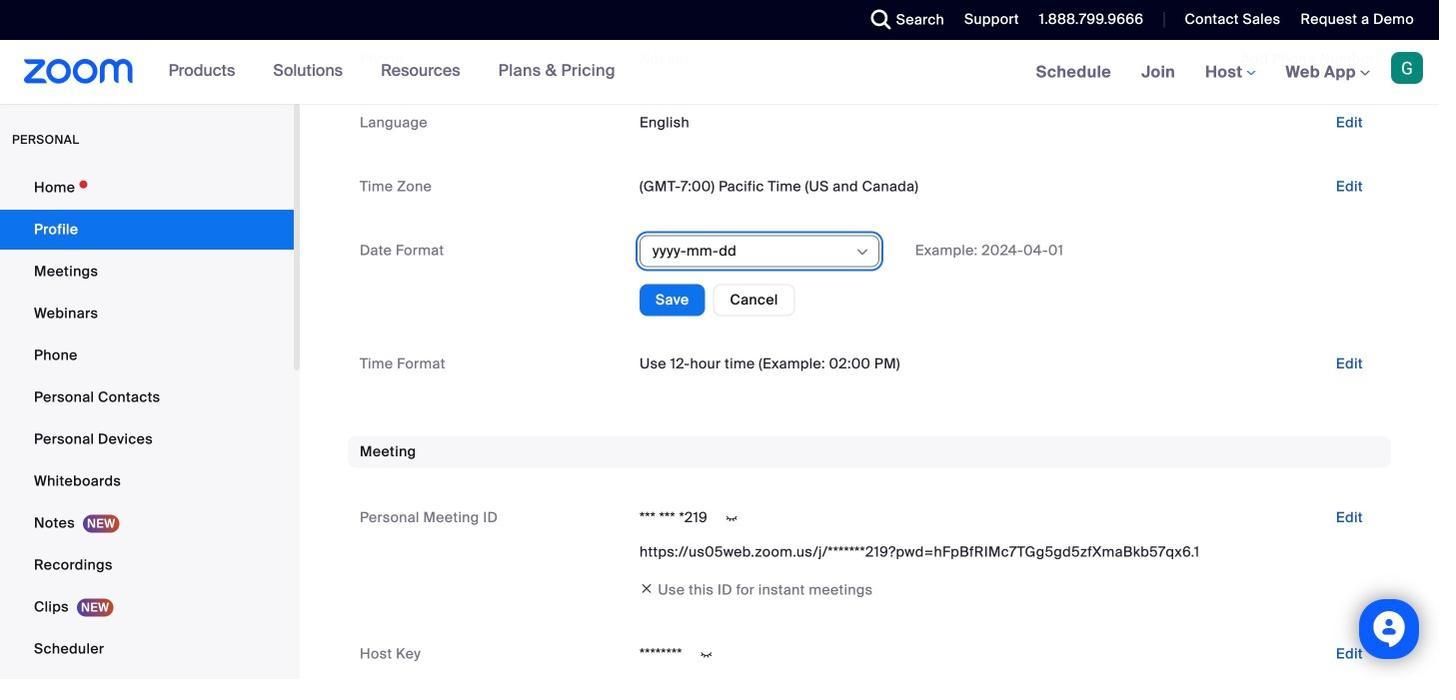Task type: describe. For each thing, give the bounding box(es) containing it.
show personal meeting id image
[[716, 510, 748, 528]]

profile picture image
[[1391, 52, 1423, 84]]

meetings navigation
[[1021, 40, 1439, 105]]

personal menu menu
[[0, 168, 294, 680]]



Task type: locate. For each thing, give the bounding box(es) containing it.
zoom logo image
[[24, 59, 134, 84]]

banner
[[0, 40, 1439, 105]]

show host key image
[[691, 646, 723, 664]]

product information navigation
[[154, 40, 631, 104]]



Task type: vqa. For each thing, say whether or not it's contained in the screenshot.
1st '10-99' from left
no



